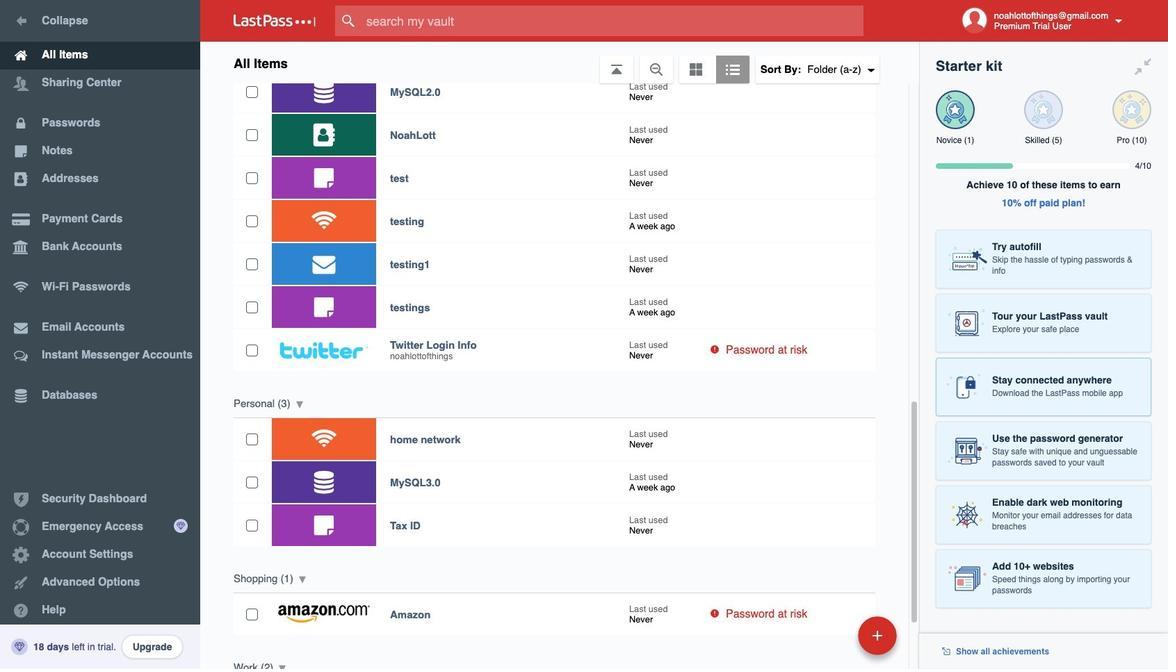 Task type: describe. For each thing, give the bounding box(es) containing it.
search my vault text field
[[335, 6, 891, 36]]

vault options navigation
[[200, 42, 919, 83]]



Task type: locate. For each thing, give the bounding box(es) containing it.
lastpass image
[[234, 15, 316, 27]]

main navigation navigation
[[0, 0, 200, 670]]

Search search field
[[335, 6, 891, 36]]

new item navigation
[[762, 613, 905, 670]]

new item element
[[762, 616, 902, 656]]



